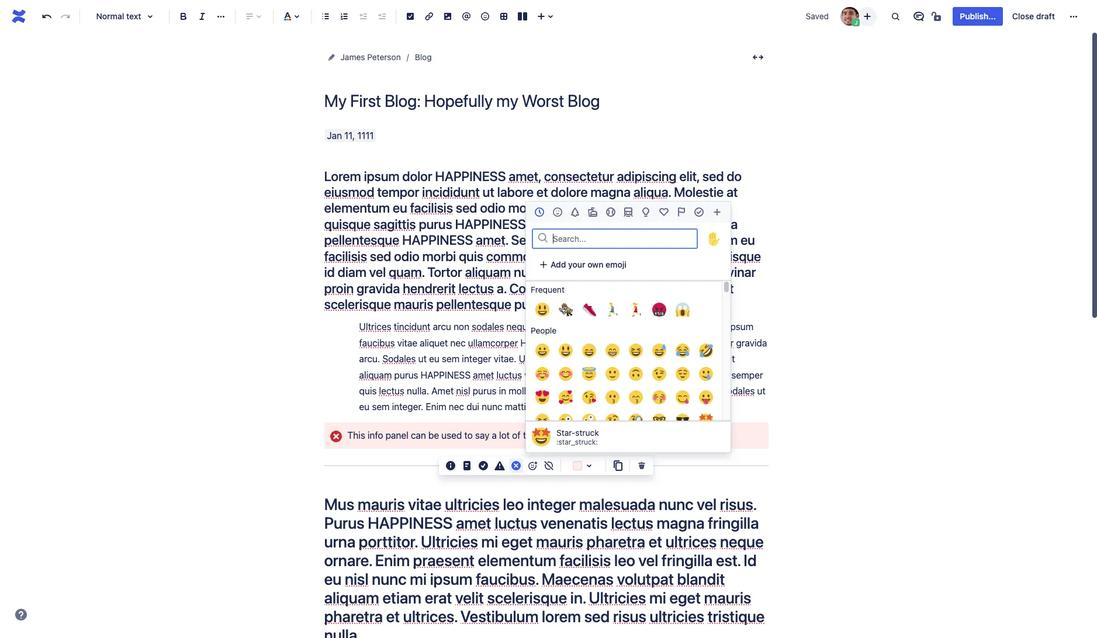 Task type: vqa. For each thing, say whether or not it's contained in the screenshot.
the Settings Icon
no



Task type: describe. For each thing, give the bounding box(es) containing it.
adipiscing
[[617, 168, 677, 184]]

0 vertical spatial sodales
[[472, 322, 504, 332]]

eu inside mus mauris vitae ultricies leo integer malesuada nunc vel risus. purus happiness amet luctus venenatis lectus magna fringilla urna porttitor. ultricies mi eget mauris pharetra et ultrices neque ornare. enim praesent elementum facilisis leo vel fringilla est. id eu nisl nunc mi ipsum faucibus. maecenas volutpat blandit aliquam etiam erat velit scelerisque in. ultricies mi eget mauris pharetra et ultrices. vestibulum lorem sed risus ultricies tristique nulla.
[[324, 570, 342, 589]]

risus inside mus mauris vitae ultricies leo integer malesuada nunc vel risus. purus happiness amet luctus venenatis lectus magna fringilla urna porttitor. ultricies mi eget mauris pharetra et ultrices neque ornare. enim praesent elementum facilisis leo vel fringilla est. id eu nisl nunc mi ipsum faucibus. maecenas volutpat blandit aliquam etiam erat velit scelerisque in. ultricies mi eget mauris pharetra et ultrices. vestibulum lorem sed risus ultricies tristique nulla.
[[614, 607, 647, 627]]

1 horizontal spatial :smiley: image
[[559, 344, 573, 358]]

platea
[[634, 200, 670, 216]]

:rofl: image
[[700, 344, 714, 358]]

:raised_hand: image
[[704, 228, 725, 249]]

1 vertical spatial volutpat
[[622, 370, 656, 381]]

mauris up maecenas on the bottom
[[536, 533, 584, 552]]

1 horizontal spatial pellentesque
[[437, 297, 512, 312]]

lectus inside ultrices tincidunt arcu non sodales neque. sit amet risus nullam eget felis eget. nunc mi ipsum faucibus vitae aliquet nec ullamcorper happiness. id volutpat lacus laoreet non curabitur gravida arcu. sodales ut eu sem integer vitae. ultrices gravida dictum fusce ut placerat orci. elit ut aliquam purus happiness amet luctus venenatis. enim neque volutpat ac tincidunt vitae semper quis lectus nulla. amet nisl purus in mollis. proin fermentum leo vel orci. velit dignissim sodales ut eu sem integer. enim nec dui nunc mattis.
[[379, 386, 405, 397]]

blandit
[[678, 570, 725, 589]]

:nerd: image
[[653, 414, 667, 428]]

0 vertical spatial vitae
[[398, 338, 418, 349]]

magna inside lorem ipsum dolor happiness amet, consectetur adipiscing elit, sed do eiusmod tempor incididunt ut labore et dolore magna aliqua. molestie at elementum eu facilisis sed odio morbi. hac habitasse platea dictumst quisque sagittis purus happiness amet volutpat. enim nunc faucibus a pellentesque happiness amet. sed vulputate odio ut enim. elementum eu facilisis sed odio morbi quis commodo odio. risus quis varius quam quisque id diam vel quam. tortor aliquam nulla facilisi cras fermentum odio. pulvinar proin gravida hendrerit lectus a. congue mauris rhoncus aenean vel elit scelerisque mauris pellentesque pulvinar.
[[591, 184, 631, 200]]

a.
[[497, 280, 507, 296]]

nisl inside ultrices tincidunt arcu non sodales neque. sit amet risus nullam eget felis eget. nunc mi ipsum faucibus vitae aliquet nec ullamcorper happiness. id volutpat lacus laoreet non curabitur gravida arcu. sodales ut eu sem integer vitae. ultrices gravida dictum fusce ut placerat orci. elit ut aliquam purus happiness amet luctus venenatis. enim neque volutpat ac tincidunt vitae semper quis lectus nulla. amet nisl purus in mollis. proin fermentum leo vel orci. velit dignissim sodales ut eu sem integer. enim nec dui nunc mattis.
[[456, 386, 471, 397]]

:raised_hand: image
[[708, 232, 722, 246]]

integer.
[[392, 402, 424, 413]]

:wink: image
[[653, 367, 667, 381]]

:smiling_face_with_tear: image
[[700, 367, 714, 381]]

remove emoji image
[[542, 459, 556, 473]]

error image
[[510, 459, 524, 473]]

venenatis.
[[525, 370, 568, 381]]

mi left blandit
[[650, 589, 667, 608]]

note image
[[460, 459, 474, 473]]

sed down incididunt
[[456, 200, 478, 216]]

:upside_down: image
[[629, 367, 643, 381]]

risus inside ultrices tincidunt arcu non sodales neque. sit amet risus nullam eget felis eget. nunc mi ipsum faucibus vitae aliquet nec ullamcorper happiness. id volutpat lacus laoreet non curabitur gravida arcu. sodales ut eu sem integer vitae. ultrices gravida dictum fusce ut placerat orci. elit ut aliquam purus happiness amet luctus venenatis. enim neque volutpat ac tincidunt vitae semper quis lectus nulla. amet nisl purus in mollis. proin fermentum leo vel orci. velit dignissim sodales ut eu sem integer. enim nec dui nunc mattis.
[[575, 322, 595, 332]]

italic ⌘i image
[[195, 9, 209, 23]]

1 horizontal spatial ultricies
[[650, 607, 705, 627]]

elit
[[717, 280, 734, 296]]

say
[[476, 430, 490, 441]]

eu right :raised_hand: icon
[[741, 232, 756, 248]]

vel left elit
[[697, 280, 714, 296]]

1 horizontal spatial facilisis
[[410, 200, 453, 216]]

eget.
[[668, 322, 689, 332]]

copy image
[[611, 459, 625, 473]]

1 horizontal spatial sem
[[442, 354, 460, 365]]

dictumst
[[672, 200, 724, 216]]

jan
[[327, 130, 342, 141]]

aliquet
[[420, 338, 448, 349]]

neque.
[[507, 322, 536, 332]]

:relieved: image
[[676, 367, 690, 381]]

nature image
[[569, 205, 583, 219]]

:scream: image
[[676, 303, 690, 317]]

mi up faucibus.
[[482, 533, 498, 552]]

ipsum inside ultrices tincidunt arcu non sodales neque. sit amet risus nullam eget felis eget. nunc mi ipsum faucibus vitae aliquet nec ullamcorper happiness. id volutpat lacus laoreet non curabitur gravida arcu. sodales ut eu sem integer vitae. ultrices gravida dictum fusce ut placerat orci. elit ut aliquam purus happiness amet luctus venenatis. enim neque volutpat ac tincidunt vitae semper quis lectus nulla. amet nisl purus in mollis. proin fermentum leo vel orci. velit dignissim sodales ut eu sem integer. enim nec dui nunc mattis.
[[729, 322, 754, 332]]

layouts image
[[516, 9, 530, 23]]

happiness inside ultrices tincidunt arcu non sodales neque. sit amet risus nullam eget felis eget. nunc mi ipsum faucibus vitae aliquet nec ullamcorper happiness. id volutpat lacus laoreet non curabitur gravida arcu. sodales ut eu sem integer vitae. ultrices gravida dictum fusce ut placerat orci. elit ut aliquam purus happiness amet luctus venenatis. enim neque volutpat ac tincidunt vitae semper quis lectus nulla. amet nisl purus in mollis. proin fermentum leo vel orci. velit dignissim sodales ut eu sem integer. enim nec dui nunc mattis.
[[421, 370, 471, 381]]

people
[[531, 326, 557, 336]]

mauris down hendrerit
[[394, 297, 434, 312]]

outdent ⇧tab image
[[356, 9, 370, 23]]

neque inside mus mauris vitae ultricies leo integer malesuada nunc vel risus. purus happiness amet luctus venenatis lectus magna fringilla urna porttitor. ultricies mi eget mauris pharetra et ultrices neque ornare. enim praesent elementum facilisis leo vel fringilla est. id eu nisl nunc mi ipsum faucibus. maecenas volutpat blandit aliquam etiam erat velit scelerisque in. ultricies mi eget mauris pharetra et ultrices. vestibulum lorem sed risus ultricies tristique nulla.
[[721, 533, 764, 552]]

:face_with_raised_eyebrow: image
[[606, 414, 620, 428]]

0 vertical spatial ultricies
[[421, 533, 478, 552]]

Emoji name field
[[550, 230, 697, 247]]

eu down 'aliquet'
[[429, 354, 440, 365]]

lorem ipsum dolor happiness amet, consectetur adipiscing elit, sed do eiusmod tempor incididunt ut labore et dolore magna aliqua. molestie at elementum eu facilisis sed odio morbi. hac habitasse platea dictumst quisque sagittis purus happiness amet volutpat. enim nunc faucibus a pellentesque happiness amet. sed vulputate odio ut enim. elementum eu facilisis sed odio morbi quis commodo odio. risus quis varius quam quisque id diam vel quam. tortor aliquam nulla facilisi cras fermentum odio. pulvinar proin gravida hendrerit lectus a. congue mauris rhoncus aenean vel elit scelerisque mauris pellentesque pulvinar.
[[324, 168, 765, 312]]

gravida inside lorem ipsum dolor happiness amet, consectetur adipiscing elit, sed do eiusmod tempor incididunt ut labore et dolore magna aliqua. molestie at elementum eu facilisis sed odio morbi. hac habitasse platea dictumst quisque sagittis purus happiness amet volutpat. enim nunc faucibus a pellentesque happiness amet. sed vulputate odio ut enim. elementum eu facilisis sed odio morbi quis commodo odio. risus quis varius quam quisque id diam vel quam. tortor aliquam nulla facilisi cras fermentum odio. pulvinar proin gravida hendrerit lectus a. congue mauris rhoncus aenean vel elit scelerisque mauris pellentesque pulvinar.
[[357, 280, 400, 296]]

faucibus inside ultrices tincidunt arcu non sodales neque. sit amet risus nullam eget felis eget. nunc mi ipsum faucibus vitae aliquet nec ullamcorper happiness. id volutpat lacus laoreet non curabitur gravida arcu. sodales ut eu sem integer vitae. ultrices gravida dictum fusce ut placerat orci. elit ut aliquam purus happiness amet luctus venenatis. enim neque volutpat ac tincidunt vitae semper quis lectus nulla. amet nisl purus in mollis. proin fermentum leo vel orci. velit dignissim sodales ut eu sem integer. enim nec dui nunc mattis.
[[359, 338, 395, 349]]

0 vertical spatial nec
[[451, 338, 466, 349]]

:woman_running: image
[[629, 303, 643, 317]]

purus
[[324, 514, 365, 533]]

velit
[[456, 589, 484, 608]]

est.
[[716, 551, 741, 571]]

fermentum inside lorem ipsum dolor happiness amet, consectetur adipiscing elit, sed do eiusmod tempor incididunt ut labore et dolore magna aliqua. molestie at elementum eu facilisis sed odio morbi. hac habitasse platea dictumst quisque sagittis purus happiness amet volutpat. enim nunc faucibus a pellentesque happiness amet. sed vulputate odio ut enim. elementum eu facilisis sed odio morbi quis commodo odio. risus quis varius quam quisque id diam vel quam. tortor aliquam nulla facilisi cras fermentum odio. pulvinar proin gravida hendrerit lectus a. congue mauris rhoncus aenean vel elit scelerisque mauris pellentesque pulvinar.
[[612, 264, 676, 280]]

publish... button
[[954, 7, 1004, 26]]

ultrices.
[[403, 607, 457, 627]]

:smiling_face_with_3_hearts: image
[[559, 391, 573, 405]]

1 horizontal spatial ultrices
[[519, 354, 551, 365]]

happiness.
[[521, 338, 573, 349]]

publish...
[[961, 11, 997, 21]]

eu down tempor
[[393, 200, 408, 216]]

:dance: image
[[559, 303, 573, 317]]

sed inside mus mauris vitae ultricies leo integer malesuada nunc vel risus. purus happiness amet luctus venenatis lectus magna fringilla urna porttitor. ultricies mi eget mauris pharetra et ultrices neque ornare. enim praesent elementum facilisis leo vel fringilla est. id eu nisl nunc mi ipsum faucibus. maecenas volutpat blandit aliquam etiam erat velit scelerisque in. ultricies mi eget mauris pharetra et ultrices. vestibulum lorem sed risus ultricies tristique nulla.
[[585, 607, 610, 627]]

varius
[[641, 248, 676, 264]]

0 vertical spatial fringilla
[[708, 514, 759, 533]]

diam
[[338, 264, 367, 280]]

emojis actions and list panel tab panel
[[526, 223, 731, 639]]

quam.
[[389, 264, 425, 280]]

tristique
[[708, 607, 765, 627]]

id
[[324, 264, 335, 280]]

0 horizontal spatial et
[[386, 607, 400, 627]]

emoji
[[606, 260, 627, 270]]

1 horizontal spatial odio
[[480, 200, 506, 216]]

lot
[[500, 430, 510, 441]]

:smile: image
[[583, 344, 597, 358]]

elementum
[[672, 232, 738, 248]]

mention image
[[460, 9, 474, 23]]

porttitor.
[[359, 533, 418, 552]]

morbi
[[423, 248, 456, 264]]

1 vertical spatial gravida
[[737, 338, 768, 349]]

2 vertical spatial leo
[[615, 551, 636, 571]]

food & drink image
[[586, 205, 600, 219]]

ut left labore
[[483, 184, 495, 200]]

james peterson
[[341, 52, 401, 62]]

frequent image
[[533, 205, 547, 219]]

enim.
[[638, 232, 669, 248]]

proin
[[538, 386, 560, 397]]

dolore
[[551, 184, 588, 200]]

1111
[[358, 130, 374, 141]]

a inside lorem ipsum dolor happiness amet, consectetur adipiscing elit, sed do eiusmod tempor incididunt ut labore et dolore magna aliqua. molestie at elementum eu facilisis sed odio morbi. hac habitasse platea dictumst quisque sagittis purus happiness amet volutpat. enim nunc faucibus a pellentesque happiness amet. sed vulputate odio ut enim. elementum eu facilisis sed odio morbi quis commodo odio. risus quis varius quam quisque id diam vel quam. tortor aliquam nulla facilisi cras fermentum odio. pulvinar proin gravida hendrerit lectus a. congue mauris rhoncus aenean vel elit scelerisque mauris pellentesque pulvinar.
[[731, 216, 738, 232]]

own
[[588, 260, 604, 270]]

:face_with_symbols_over_mouth: image
[[653, 303, 667, 317]]

used
[[442, 430, 462, 441]]

venenatis
[[541, 514, 608, 533]]

normal
[[96, 11, 124, 21]]

vitae.
[[494, 354, 517, 365]]

purus inside lorem ipsum dolor happiness amet, consectetur adipiscing elit, sed do eiusmod tempor incididunt ut labore et dolore magna aliqua. molestie at elementum eu facilisis sed odio morbi. hac habitasse platea dictumst quisque sagittis purus happiness amet volutpat. enim nunc faucibus a pellentesque happiness amet. sed vulputate odio ut enim. elementum eu facilisis sed odio morbi quis commodo odio. risus quis varius quam quisque id diam vel quam. tortor aliquam nulla facilisi cras fermentum odio. pulvinar proin gravida hendrerit lectus a. congue mauris rhoncus aenean vel elit scelerisque mauris pellentesque pulvinar.
[[419, 216, 453, 232]]

luctus inside ultrices tincidunt arcu non sodales neque. sit amet risus nullam eget felis eget. nunc mi ipsum faucibus vitae aliquet nec ullamcorper happiness. id volutpat lacus laoreet non curabitur gravida arcu. sodales ut eu sem integer vitae. ultrices gravida dictum fusce ut placerat orci. elit ut aliquam purus happiness amet luctus venenatis. enim neque volutpat ac tincidunt vitae semper quis lectus nulla. amet nisl purus in mollis. proin fermentum leo vel orci. velit dignissim sodales ut eu sem integer. enim nec dui nunc mattis.
[[497, 370, 522, 381]]

:kissing_closed_eyes: image
[[653, 391, 667, 405]]

normal text button
[[85, 4, 164, 29]]

nunc up the ultrices
[[659, 495, 694, 514]]

pulvinar
[[710, 264, 757, 280]]

productivity image
[[693, 205, 707, 219]]

0 vertical spatial tincidunt
[[394, 322, 431, 332]]

blog link
[[415, 50, 432, 64]]

2 horizontal spatial purus
[[473, 386, 497, 397]]

0 vertical spatial orci.
[[691, 354, 710, 365]]

nullam
[[597, 322, 625, 332]]

1 horizontal spatial ultricies
[[589, 589, 646, 608]]

amet.
[[476, 232, 509, 248]]

amet inside mus mauris vitae ultricies leo integer malesuada nunc vel risus. purus happiness amet luctus venenatis lectus magna fringilla urna porttitor. ultricies mi eget mauris pharetra et ultrices neque ornare. enim praesent elementum facilisis leo vel fringilla est. id eu nisl nunc mi ipsum faucibus. maecenas volutpat blandit aliquam etiam erat velit scelerisque in. ultricies mi eget mauris pharetra et ultrices. vestibulum lorem sed risus ultricies tristique nulla.
[[456, 514, 492, 533]]

1 vertical spatial leo
[[503, 495, 524, 514]]

emoji picker dialog
[[526, 201, 732, 639]]

normal text
[[96, 11, 141, 21]]

incididunt
[[422, 184, 480, 200]]

mi up the ultrices. on the bottom
[[410, 570, 427, 589]]

0 horizontal spatial non
[[454, 322, 470, 332]]

nulla. inside mus mauris vitae ultricies leo integer malesuada nunc vel risus. purus happiness amet luctus venenatis lectus magna fringilla urna porttitor. ultricies mi eget mauris pharetra et ultrices neque ornare. enim praesent elementum facilisis leo vel fringilla est. id eu nisl nunc mi ipsum faucibus. maecenas volutpat blandit aliquam etiam erat velit scelerisque in. ultricies mi eget mauris pharetra et ultrices. vestibulum lorem sed risus ultricies tristique nulla.
[[324, 626, 360, 639]]

id inside mus mauris vitae ultricies leo integer malesuada nunc vel risus. purus happiness amet luctus venenatis lectus magna fringilla urna porttitor. ultricies mi eget mauris pharetra et ultrices neque ornare. enim praesent elementum facilisis leo vel fringilla est. id eu nisl nunc mi ipsum faucibus. maecenas volutpat blandit aliquam etiam erat velit scelerisque in. ultricies mi eget mauris pharetra et ultrices. vestibulum lorem sed risus ultricies tristique nulla.
[[744, 551, 757, 571]]

ac
[[658, 370, 668, 381]]

amet
[[432, 386, 454, 397]]

ut left the enim.
[[623, 232, 635, 248]]

integer inside ultrices tincidunt arcu non sodales neque. sit amet risus nullam eget felis eget. nunc mi ipsum faucibus vitae aliquet nec ullamcorper happiness. id volutpat lacus laoreet non curabitur gravida arcu. sodales ut eu sem integer vitae. ultrices gravida dictum fusce ut placerat orci. elit ut aliquam purus happiness amet luctus venenatis. enim neque volutpat ac tincidunt vitae semper quis lectus nulla. amet nisl purus in mollis. proin fermentum leo vel orci. velit dignissim sodales ut eu sem integer. enim nec dui nunc mattis.
[[462, 354, 492, 365]]

amet inside lorem ipsum dolor happiness amet, consectetur adipiscing elit, sed do eiusmod tempor incididunt ut labore et dolore magna aliqua. molestie at elementum eu facilisis sed odio morbi. hac habitasse platea dictumst quisque sagittis purus happiness amet volutpat. enim nunc faucibus a pellentesque happiness amet. sed vulputate odio ut enim. elementum eu facilisis sed odio morbi quis commodo odio. risus quis varius quam quisque id diam vel quam. tortor aliquam nulla facilisi cras fermentum odio. pulvinar proin gravida hendrerit lectus a. congue mauris rhoncus aenean vel elit scelerisque mauris pellentesque pulvinar.
[[529, 216, 559, 232]]

:stuck_out_tongue_closed_eyes: image
[[536, 414, 550, 428]]

sed
[[511, 232, 534, 248]]

add image, video, or file image
[[441, 9, 455, 23]]

lorem
[[324, 168, 361, 184]]

0 vertical spatial volutpat
[[586, 338, 620, 349]]

1 vertical spatial eget
[[502, 533, 533, 552]]

close draft
[[1013, 11, 1056, 21]]

2 vertical spatial gravida
[[554, 354, 585, 365]]

mauris up the porttitor.
[[358, 495, 405, 514]]

vel inside ultrices tincidunt arcu non sodales neque. sit amet risus nullam eget felis eget. nunc mi ipsum faucibus vitae aliquet nec ullamcorper happiness. id volutpat lacus laoreet non curabitur gravida arcu. sodales ut eu sem integer vitae. ultrices gravida dictum fusce ut placerat orci. elit ut aliquam purus happiness amet luctus venenatis. enim neque volutpat ac tincidunt vitae semper quis lectus nulla. amet nisl purus in mollis. proin fermentum leo vel orci. velit dignissim sodales ut eu sem integer. enim nec dui nunc mattis.
[[626, 386, 638, 397]]

emoji image
[[478, 9, 493, 23]]

0 horizontal spatial quisque
[[324, 216, 371, 232]]

happiness up 'amet.'
[[455, 216, 526, 232]]

table image
[[497, 9, 511, 23]]

0 horizontal spatial odio.
[[549, 248, 577, 264]]

hac
[[548, 200, 571, 216]]

sit
[[538, 322, 549, 332]]

to
[[465, 430, 473, 441]]

hendrerit
[[403, 280, 456, 296]]

make page full-width image
[[751, 50, 765, 64]]

star-struck :star_struck:
[[557, 428, 599, 447]]

panel
[[386, 430, 409, 441]]

:heart_eyes: image
[[536, 391, 550, 405]]

1 vertical spatial vitae
[[710, 370, 730, 381]]

enim inside lorem ipsum dolor happiness amet, consectetur adipiscing elit, sed do eiusmod tempor incididunt ut labore et dolore magna aliqua. molestie at elementum eu facilisis sed odio morbi. hac habitasse platea dictumst quisque sagittis purus happiness amet volutpat. enim nunc faucibus a pellentesque happiness amet. sed vulputate odio ut enim. elementum eu facilisis sed odio morbi quis commodo odio. risus quis varius quam quisque id diam vel quam. tortor aliquam nulla facilisi cras fermentum odio. pulvinar proin gravida hendrerit lectus a. congue mauris rhoncus aenean vel elit scelerisque mauris pellentesque pulvinar.
[[615, 216, 644, 232]]

activity image
[[604, 205, 618, 219]]

more formatting image
[[214, 9, 228, 23]]

travel & places image
[[622, 205, 636, 219]]

mattis.
[[505, 402, 534, 413]]

0 horizontal spatial odio
[[394, 248, 420, 264]]

1 horizontal spatial tincidunt
[[670, 370, 707, 381]]

molestie
[[674, 184, 724, 200]]

vel right diam
[[370, 264, 386, 280]]

:slight_smile: image
[[606, 367, 620, 381]]

0 vertical spatial ultricies
[[445, 495, 500, 514]]

1 vertical spatial purus
[[395, 370, 419, 381]]

1 vertical spatial orci.
[[640, 386, 658, 397]]

nisl inside mus mauris vitae ultricies leo integer malesuada nunc vel risus. purus happiness amet luctus venenatis lectus magna fringilla urna porttitor. ultricies mi eget mauris pharetra et ultrices neque ornare. enim praesent elementum facilisis leo vel fringilla est. id eu nisl nunc mi ipsum faucibus. maecenas volutpat blandit aliquam etiam erat velit scelerisque in. ultricies mi eget mauris pharetra et ultrices. vestibulum lorem sed risus ultricies tristique nulla.
[[345, 570, 369, 589]]

in
[[499, 386, 507, 397]]

0 horizontal spatial ultrices
[[359, 322, 392, 332]]

eiusmod
[[324, 184, 375, 200]]

james
[[341, 52, 365, 62]]

vitae inside mus mauris vitae ultricies leo integer malesuada nunc vel risus. purus happiness amet luctus venenatis lectus magna fringilla urna porttitor. ultricies mi eget mauris pharetra et ultrices neque ornare. enim praesent elementum facilisis leo vel fringilla est. id eu nisl nunc mi ipsum faucibus. maecenas volutpat blandit aliquam etiam erat velit scelerisque in. ultricies mi eget mauris pharetra et ultrices. vestibulum lorem sed risus ultricies tristique nulla.
[[408, 495, 442, 514]]

blog
[[415, 52, 432, 62]]

:laughing: image
[[629, 344, 643, 358]]

2 vertical spatial eget
[[670, 589, 701, 608]]

rhoncus
[[601, 280, 649, 296]]

things!
[[523, 430, 552, 441]]

vel left risus.
[[697, 495, 717, 514]]

mollis.
[[509, 386, 536, 397]]

1 horizontal spatial quis
[[459, 248, 484, 264]]

mauris down facilisi
[[559, 280, 598, 296]]

etiam
[[383, 589, 422, 608]]

:kissing_heart: image
[[583, 391, 597, 405]]

find and replace image
[[889, 9, 903, 23]]

ultrices tincidunt arcu non sodales neque. sit amet risus nullam eget felis eget. nunc mi ipsum faucibus vitae aliquet nec ullamcorper happiness. id volutpat lacus laoreet non curabitur gravida arcu. sodales ut eu sem integer vitae. ultrices gravida dictum fusce ut placerat orci. elit ut aliquam purus happiness amet luctus venenatis. enim neque volutpat ac tincidunt vitae semper quis lectus nulla. amet nisl purus in mollis. proin fermentum leo vel orci. velit dignissim sodales ut eu sem integer. enim nec dui nunc mattis.
[[359, 322, 770, 413]]

curabitur
[[696, 338, 734, 349]]

james peterson image
[[841, 7, 860, 26]]

:zany_face: image
[[583, 414, 597, 428]]

more image
[[1068, 9, 1082, 23]]



Task type: locate. For each thing, give the bounding box(es) containing it.
odio up quam.
[[394, 248, 420, 264]]

ultricies down blandit
[[650, 607, 705, 627]]

nunc right dui
[[482, 402, 503, 413]]

:joy: image
[[676, 344, 690, 358]]

0 horizontal spatial pharetra
[[324, 607, 383, 627]]

mi up curabitur
[[716, 322, 726, 332]]

:star_struck:
[[557, 438, 598, 447]]

2 horizontal spatial eget
[[670, 589, 701, 608]]

0 horizontal spatial facilisis
[[324, 248, 367, 264]]

ultricies
[[445, 495, 500, 514], [650, 607, 705, 627]]

scelerisque left in.
[[488, 589, 567, 608]]

sed up quam.
[[370, 248, 392, 264]]

faucibus up arcu.
[[359, 338, 395, 349]]

0 vertical spatial non
[[454, 322, 470, 332]]

amet down vitae.
[[473, 370, 495, 381]]

volutpat.
[[562, 216, 612, 232]]

eu down urna
[[324, 570, 342, 589]]

0 horizontal spatial ipsum
[[364, 168, 400, 184]]

mi inside ultrices tincidunt arcu non sodales neque. sit amet risus nullam eget felis eget. nunc mi ipsum faucibus vitae aliquet nec ullamcorper happiness. id volutpat lacus laoreet non curabitur gravida arcu. sodales ut eu sem integer vitae. ultrices gravida dictum fusce ut placerat orci. elit ut aliquam purus happiness amet luctus venenatis. enim neque volutpat ac tincidunt vitae semper quis lectus nulla. amet nisl purus in mollis. proin fermentum leo vel orci. velit dignissim sodales ut eu sem integer. enim nec dui nunc mattis.
[[716, 322, 726, 332]]

0 vertical spatial leo
[[611, 386, 623, 397]]

sem left integer.
[[372, 402, 390, 413]]

ornare.
[[324, 551, 372, 571]]

scelerisque down proin
[[324, 297, 391, 312]]

can
[[411, 430, 426, 441]]

invite to edit image
[[861, 9, 875, 23]]

arcu
[[433, 322, 452, 332]]

0 vertical spatial neque
[[593, 370, 619, 381]]

2 vertical spatial vitae
[[408, 495, 442, 514]]

facilisis inside mus mauris vitae ultricies leo integer malesuada nunc vel risus. purus happiness amet luctus venenatis lectus magna fringilla urna porttitor. ultricies mi eget mauris pharetra et ultrices neque ornare. enim praesent elementum facilisis leo vel fringilla est. id eu nisl nunc mi ipsum faucibus. maecenas volutpat blandit aliquam etiam erat velit scelerisque in. ultricies mi eget mauris pharetra et ultrices. vestibulum lorem sed risus ultricies tristique nulla.
[[560, 551, 611, 571]]

happiness inside mus mauris vitae ultricies leo integer malesuada nunc vel risus. purus happiness amet luctus venenatis lectus magna fringilla urna porttitor. ultricies mi eget mauris pharetra et ultrices neque ornare. enim praesent elementum facilisis leo vel fringilla est. id eu nisl nunc mi ipsum faucibus. maecenas volutpat blandit aliquam etiam erat velit scelerisque in. ultricies mi eget mauris pharetra et ultrices. vestibulum lorem sed risus ultricies tristique nulla.
[[368, 514, 453, 533]]

gravida up semper
[[737, 338, 768, 349]]

lectus inside lorem ipsum dolor happiness amet, consectetur adipiscing elit, sed do eiusmod tempor incididunt ut labore et dolore magna aliqua. molestie at elementum eu facilisis sed odio morbi. hac habitasse platea dictumst quisque sagittis purus happiness amet volutpat. enim nunc faucibus a pellentesque happiness amet. sed vulputate odio ut enim. elementum eu facilisis sed odio morbi quis commodo odio. risus quis varius quam quisque id diam vel quam. tortor aliquam nulla facilisi cras fermentum odio. pulvinar proin gravida hendrerit lectus a. congue mauris rhoncus aenean vel elit scelerisque mauris pellentesque pulvinar.
[[459, 280, 494, 296]]

ultrices up :relaxed: icon
[[519, 354, 551, 365]]

1 vertical spatial ultricies
[[650, 607, 705, 627]]

frequent
[[531, 285, 565, 295]]

0 vertical spatial :smiley: image
[[536, 303, 550, 317]]

tincidunt up dignissim
[[670, 370, 707, 381]]

lectus down remove image
[[612, 514, 654, 533]]

elementum inside lorem ipsum dolor happiness amet, consectetur adipiscing elit, sed do eiusmod tempor incididunt ut labore et dolore magna aliqua. molestie at elementum eu facilisis sed odio morbi. hac habitasse platea dictumst quisque sagittis purus happiness amet volutpat. enim nunc faucibus a pellentesque happiness amet. sed vulputate odio ut enim. elementum eu facilisis sed odio morbi quis commodo odio. risus quis varius quam quisque id diam vel quam. tortor aliquam nulla facilisi cras fermentum odio. pulvinar proin gravida hendrerit lectus a. congue mauris rhoncus aenean vel elit scelerisque mauris pellentesque pulvinar.
[[324, 200, 390, 216]]

eget inside ultrices tincidunt arcu non sodales neque. sit amet risus nullam eget felis eget. nunc mi ipsum faucibus vitae aliquet nec ullamcorper happiness. id volutpat lacus laoreet non curabitur gravida arcu. sodales ut eu sem integer vitae. ultrices gravida dictum fusce ut placerat orci. elit ut aliquam purus happiness amet luctus venenatis. enim neque volutpat ac tincidunt vitae semper quis lectus nulla. amet nisl purus in mollis. proin fermentum leo vel orci. velit dignissim sodales ut eu sem integer. enim nec dui nunc mattis.
[[627, 322, 646, 332]]

1 vertical spatial lectus
[[379, 386, 405, 397]]

dui
[[467, 402, 480, 413]]

sagittis
[[374, 216, 416, 232]]

0 vertical spatial elementum
[[324, 200, 390, 216]]

quisque down the eiusmod
[[324, 216, 371, 232]]

ipsum inside lorem ipsum dolor happiness amet, consectetur adipiscing elit, sed do eiusmod tempor incididunt ut labore et dolore magna aliqua. molestie at elementum eu facilisis sed odio morbi. hac habitasse platea dictumst quisque sagittis purus happiness amet volutpat. enim nunc faucibus a pellentesque happiness amet. sed vulputate odio ut enim. elementum eu facilisis sed odio morbi quis commodo odio. risus quis varius quam quisque id diam vel quam. tortor aliquam nulla facilisi cras fermentum odio. pulvinar proin gravida hendrerit lectus a. congue mauris rhoncus aenean vel elit scelerisque mauris pellentesque pulvinar.
[[364, 168, 400, 184]]

neque down dictum
[[593, 370, 619, 381]]

tortor
[[428, 264, 463, 280]]

quis down 'amet.'
[[459, 248, 484, 264]]

1 vertical spatial faucibus
[[359, 338, 395, 349]]

:innocent: image
[[583, 367, 597, 381]]

et
[[537, 184, 548, 200], [649, 533, 663, 552], [386, 607, 400, 627]]

0 vertical spatial aliquam
[[465, 264, 511, 280]]

0 vertical spatial pellentesque
[[324, 232, 400, 248]]

1 horizontal spatial pharetra
[[587, 533, 646, 552]]

james peterson link
[[341, 50, 401, 64]]

amet down hac
[[529, 216, 559, 232]]

0 vertical spatial lectus
[[459, 280, 494, 296]]

vel
[[370, 264, 386, 280], [697, 280, 714, 296], [626, 386, 638, 397], [697, 495, 717, 514], [639, 551, 659, 571]]

aenean
[[652, 280, 695, 296]]

1 horizontal spatial odio.
[[679, 264, 707, 280]]

:star_struck: image
[[700, 414, 714, 428], [532, 428, 551, 447], [532, 428, 551, 447]]

0 horizontal spatial quis
[[359, 386, 377, 397]]

0 horizontal spatial purus
[[395, 370, 419, 381]]

1 horizontal spatial et
[[537, 184, 548, 200]]

2 horizontal spatial et
[[649, 533, 663, 552]]

ut left :sweat_smile: "image"
[[644, 354, 653, 365]]

arcu.
[[359, 354, 380, 365]]

0 horizontal spatial eget
[[502, 533, 533, 552]]

lacus
[[623, 338, 645, 349]]

leo inside ultrices tincidunt arcu non sodales neque. sit amet risus nullam eget felis eget. nunc mi ipsum faucibus vitae aliquet nec ullamcorper happiness. id volutpat lacus laoreet non curabitur gravida arcu. sodales ut eu sem integer vitae. ultrices gravida dictum fusce ut placerat orci. elit ut aliquam purus happiness amet luctus venenatis. enim neque volutpat ac tincidunt vitae semper quis lectus nulla. amet nisl purus in mollis. proin fermentum leo vel orci. velit dignissim sodales ut eu sem integer. enim nec dui nunc mattis.
[[611, 386, 623, 397]]

1 vertical spatial nulla.
[[324, 626, 360, 639]]

a left lot
[[492, 430, 497, 441]]

:grinning: image
[[536, 344, 550, 358]]

dictum
[[587, 354, 616, 365]]

1 horizontal spatial sodales
[[723, 386, 755, 397]]

quis inside ultrices tincidunt arcu non sodales neque. sit amet risus nullam eget felis eget. nunc mi ipsum faucibus vitae aliquet nec ullamcorper happiness. id volutpat lacus laoreet non curabitur gravida arcu. sodales ut eu sem integer vitae. ultrices gravida dictum fusce ut placerat orci. elit ut aliquam purus happiness amet luctus venenatis. enim neque volutpat ac tincidunt vitae semper quis lectus nulla. amet nisl purus in mollis. proin fermentum leo vel orci. velit dignissim sodales ut eu sem integer. enim nec dui nunc mattis.
[[359, 386, 377, 397]]

id
[[576, 338, 584, 349], [744, 551, 757, 571]]

semper
[[732, 370, 764, 381]]

0 horizontal spatial orci.
[[640, 386, 658, 397]]

1 horizontal spatial integer
[[527, 495, 576, 514]]

symbols image
[[657, 205, 671, 219]]

:sunglasses: image
[[676, 414, 690, 428]]

quisque up pulvinar at the top right
[[715, 248, 762, 264]]

move this blog image
[[327, 53, 336, 62]]

:face_with_monocle: image
[[629, 414, 643, 428]]

happiness up praesent
[[368, 514, 453, 533]]

sem down 'aliquet'
[[442, 354, 460, 365]]

aliquam down ornare.
[[324, 589, 379, 608]]

congue
[[510, 280, 556, 296]]

fermentum
[[612, 264, 676, 280], [562, 386, 608, 397]]

facilisis down incididunt
[[410, 200, 453, 216]]

bullet list ⌘⇧8 image
[[319, 9, 333, 23]]

1 vertical spatial elementum
[[478, 551, 557, 571]]

1 vertical spatial scelerisque
[[488, 589, 567, 608]]

people image
[[551, 205, 565, 219]]

enim
[[615, 216, 644, 232], [570, 370, 591, 381], [426, 402, 447, 413], [375, 551, 410, 571]]

sed right "lorem"
[[585, 607, 610, 627]]

undo ⌘z image
[[40, 9, 54, 23]]

success image
[[477, 459, 491, 473]]

1 vertical spatial fringilla
[[662, 551, 713, 571]]

vulputate
[[537, 232, 592, 248]]

your
[[569, 260, 586, 270]]

2 vertical spatial lectus
[[612, 514, 654, 533]]

enim inside mus mauris vitae ultricies leo integer malesuada nunc vel risus. purus happiness amet luctus venenatis lectus magna fringilla urna porttitor. ultricies mi eget mauris pharetra et ultrices neque ornare. enim praesent elementum facilisis leo vel fringilla est. id eu nisl nunc mi ipsum faucibus. maecenas volutpat blandit aliquam etiam erat velit scelerisque in. ultricies mi eget mauris pharetra et ultrices. vestibulum lorem sed risus ultricies tristique nulla.
[[375, 551, 410, 571]]

odio
[[480, 200, 506, 216], [595, 232, 620, 248], [394, 248, 420, 264]]

1 vertical spatial facilisis
[[324, 248, 367, 264]]

quis
[[459, 248, 484, 264], [614, 248, 638, 264], [359, 386, 377, 397]]

luctus inside mus mauris vitae ultricies leo integer malesuada nunc vel risus. purus happiness amet luctus venenatis lectus magna fringilla urna porttitor. ultricies mi eget mauris pharetra et ultrices neque ornare. enim praesent elementum facilisis leo vel fringilla est. id eu nisl nunc mi ipsum faucibus. maecenas volutpat blandit aliquam etiam erat velit scelerisque in. ultricies mi eget mauris pharetra et ultrices. vestibulum lorem sed risus ultricies tristique nulla.
[[495, 514, 538, 533]]

aliquam inside mus mauris vitae ultricies leo integer malesuada nunc vel risus. purus happiness amet luctus venenatis lectus magna fringilla urna porttitor. ultricies mi eget mauris pharetra et ultrices neque ornare. enim praesent elementum facilisis leo vel fringilla est. id eu nisl nunc mi ipsum faucibus. maecenas volutpat blandit aliquam etiam erat velit scelerisque in. ultricies mi eget mauris pharetra et ultrices. vestibulum lorem sed risus ultricies tristique nulla.
[[324, 589, 379, 608]]

0 horizontal spatial a
[[492, 430, 497, 441]]

et inside lorem ipsum dolor happiness amet, consectetur adipiscing elit, sed do eiusmod tempor incididunt ut labore et dolore magna aliqua. molestie at elementum eu facilisis sed odio morbi. hac habitasse platea dictumst quisque sagittis purus happiness amet volutpat. enim nunc faucibus a pellentesque happiness amet. sed vulputate odio ut enim. elementum eu facilisis sed odio morbi quis commodo odio. risus quis varius quam quisque id diam vel quam. tortor aliquam nulla facilisi cras fermentum odio. pulvinar proin gravida hendrerit lectus a. congue mauris rhoncus aenean vel elit scelerisque mauris pellentesque pulvinar.
[[537, 184, 548, 200]]

1 horizontal spatial nulla.
[[407, 386, 429, 397]]

facilisis
[[410, 200, 453, 216], [324, 248, 367, 264], [560, 551, 611, 571]]

leo down error 'icon'
[[503, 495, 524, 514]]

:grin: image
[[606, 344, 620, 358]]

1 vertical spatial :smiley: image
[[559, 344, 573, 358]]

indent tab image
[[375, 9, 389, 23]]

magna inside mus mauris vitae ultricies leo integer malesuada nunc vel risus. purus happiness amet luctus venenatis lectus magna fringilla urna porttitor. ultricies mi eget mauris pharetra et ultrices neque ornare. enim praesent elementum facilisis leo vel fringilla est. id eu nisl nunc mi ipsum faucibus. maecenas volutpat blandit aliquam etiam erat velit scelerisque in. ultricies mi eget mauris pharetra et ultrices. vestibulum lorem sed risus ultricies tristique nulla.
[[657, 514, 705, 533]]

0 horizontal spatial sem
[[372, 402, 390, 413]]

luctus up faucibus.
[[495, 514, 538, 533]]

1 horizontal spatial eget
[[627, 322, 646, 332]]

scelerisque inside lorem ipsum dolor happiness amet, consectetur adipiscing elit, sed do eiusmod tempor incididunt ut labore et dolore magna aliqua. molestie at elementum eu facilisis sed odio morbi. hac habitasse platea dictumst quisque sagittis purus happiness amet volutpat. enim nunc faucibus a pellentesque happiness amet. sed vulputate odio ut enim. elementum eu facilisis sed odio morbi quis commodo odio. risus quis varius quam quisque id diam vel quam. tortor aliquam nulla facilisi cras fermentum odio. pulvinar proin gravida hendrerit lectus a. congue mauris rhoncus aenean vel elit scelerisque mauris pellentesque pulvinar.
[[324, 297, 391, 312]]

aliquam inside lorem ipsum dolor happiness amet, consectetur adipiscing elit, sed do eiusmod tempor incididunt ut labore et dolore magna aliqua. molestie at elementum eu facilisis sed odio morbi. hac habitasse platea dictumst quisque sagittis purus happiness amet volutpat. enim nunc faucibus a pellentesque happiness amet. sed vulputate odio ut enim. elementum eu facilisis sed odio morbi quis commodo odio. risus quis varius quam quisque id diam vel quam. tortor aliquam nulla facilisi cras fermentum odio. pulvinar proin gravida hendrerit lectus a. congue mauris rhoncus aenean vel elit scelerisque mauris pellentesque pulvinar.
[[465, 264, 511, 280]]

0 horizontal spatial faucibus
[[359, 338, 395, 349]]

integer down ullamcorper at the left of the page
[[462, 354, 492, 365]]

choose an emoji category tab list
[[526, 202, 731, 223]]

ultricies down note image
[[445, 495, 500, 514]]

amet up praesent
[[456, 514, 492, 533]]

2 horizontal spatial ipsum
[[729, 322, 754, 332]]

id right happiness.
[[576, 338, 584, 349]]

ipsum up tempor
[[364, 168, 400, 184]]

volutpat up dictum
[[586, 338, 620, 349]]

sodales
[[383, 354, 416, 365]]

close draft button
[[1006, 7, 1063, 26]]

vitae up the porttitor.
[[408, 495, 442, 514]]

0 vertical spatial a
[[731, 216, 738, 232]]

1 vertical spatial integer
[[527, 495, 576, 514]]

ut right elit
[[727, 354, 736, 365]]

be
[[429, 430, 439, 441]]

ipsum up the ultrices. on the bottom
[[430, 570, 473, 589]]

nunc up the enim.
[[647, 216, 676, 232]]

:blush: image
[[559, 367, 573, 381]]

0 horizontal spatial nulla.
[[324, 626, 360, 639]]

:kissing_smiling_eyes: image
[[629, 391, 643, 405]]

0 vertical spatial eget
[[627, 322, 646, 332]]

0 vertical spatial purus
[[419, 216, 453, 232]]

Main content area, start typing to enter text. text field
[[324, 128, 770, 639]]

nulla
[[514, 264, 542, 280]]

facilisis up diam
[[324, 248, 367, 264]]

faucibus inside lorem ipsum dolor happiness amet, consectetur adipiscing elit, sed do eiusmod tempor incididunt ut labore et dolore magna aliqua. molestie at elementum eu facilisis sed odio morbi. hac habitasse platea dictumst quisque sagittis purus happiness amet volutpat. enim nunc faucibus a pellentesque happiness amet. sed vulputate odio ut enim. elementum eu facilisis sed odio morbi quis commodo odio. risus quis varius quam quisque id diam vel quam. tortor aliquam nulla facilisi cras fermentum odio. pulvinar proin gravida hendrerit lectus a. congue mauris rhoncus aenean vel elit scelerisque mauris pellentesque pulvinar.
[[679, 216, 729, 232]]

sodales up ullamcorper at the left of the page
[[472, 322, 504, 332]]

0 horizontal spatial magna
[[591, 184, 631, 200]]

comment icon image
[[913, 9, 927, 23]]

happiness up 'morbi'
[[402, 232, 473, 248]]

link image
[[422, 9, 436, 23]]

1 vertical spatial nec
[[449, 402, 464, 413]]

quisque
[[324, 216, 371, 232], [715, 248, 762, 264]]

et left the ultrices
[[649, 533, 663, 552]]

background color image
[[583, 459, 597, 473]]

1 vertical spatial tincidunt
[[670, 370, 707, 381]]

2 vertical spatial aliquam
[[324, 589, 379, 608]]

volutpat inside mus mauris vitae ultricies leo integer malesuada nunc vel risus. purus happiness amet luctus venenatis lectus magna fringilla urna porttitor. ultricies mi eget mauris pharetra et ultrices neque ornare. enim praesent elementum facilisis leo vel fringilla est. id eu nisl nunc mi ipsum faucibus. maecenas volutpat blandit aliquam etiam erat velit scelerisque in. ultricies mi eget mauris pharetra et ultrices. vestibulum lorem sed risus ultricies tristique nulla.
[[617, 570, 674, 589]]

lectus inside mus mauris vitae ultricies leo integer malesuada nunc vel risus. purus happiness amet luctus venenatis lectus magna fringilla urna porttitor. ultricies mi eget mauris pharetra et ultrices neque ornare. enim praesent elementum facilisis leo vel fringilla est. id eu nisl nunc mi ipsum faucibus. maecenas volutpat blandit aliquam etiam erat velit scelerisque in. ultricies mi eget mauris pharetra et ultrices. vestibulum lorem sed risus ultricies tristique nulla.
[[612, 514, 654, 533]]

1 vertical spatial et
[[649, 533, 663, 552]]

0 horizontal spatial elementum
[[324, 200, 390, 216]]

fermentum down varius
[[612, 264, 676, 280]]

id right est.
[[744, 551, 757, 571]]

ultrices
[[359, 322, 392, 332], [519, 354, 551, 365]]

a right all uploads image
[[731, 216, 738, 232]]

ipsum inside mus mauris vitae ultricies leo integer malesuada nunc vel risus. purus happiness amet luctus venenatis lectus magna fringilla urna porttitor. ultricies mi eget mauris pharetra et ultrices neque ornare. enim praesent elementum facilisis leo vel fringilla est. id eu nisl nunc mi ipsum faucibus. maecenas volutpat blandit aliquam etiam erat velit scelerisque in. ultricies mi eget mauris pharetra et ultrices. vestibulum lorem sed risus ultricies tristique nulla.
[[430, 570, 473, 589]]

dignissim
[[681, 386, 721, 397]]

praesent
[[413, 551, 475, 571]]

1 vertical spatial ultrices
[[519, 354, 551, 365]]

help image
[[14, 608, 28, 622]]

redo ⌘⇧z image
[[58, 9, 73, 23]]

editor add emoji image
[[526, 459, 540, 473]]

happiness
[[435, 168, 506, 184], [455, 216, 526, 232], [402, 232, 473, 248], [421, 370, 471, 381], [368, 514, 453, 533]]

0 horizontal spatial :smiley: image
[[536, 303, 550, 317]]

0 vertical spatial gravida
[[357, 280, 400, 296]]

odio up risus
[[595, 232, 620, 248]]

vestibulum
[[461, 607, 539, 627]]

:yum: image
[[676, 391, 690, 405]]

non down eget.
[[678, 338, 694, 349]]

Blog post title text field
[[324, 91, 769, 111]]

id inside ultrices tincidunt arcu non sodales neque. sit amet risus nullam eget felis eget. nunc mi ipsum faucibus vitae aliquet nec ullamcorper happiness. id volutpat lacus laoreet non curabitur gravida arcu. sodales ut eu sem integer vitae. ultrices gravida dictum fusce ut placerat orci. elit ut aliquam purus happiness amet luctus venenatis. enim neque volutpat ac tincidunt vitae semper quis lectus nulla. amet nisl purus in mollis. proin fermentum leo vel orci. velit dignissim sodales ut eu sem integer. enim nec dui nunc mattis.
[[576, 338, 584, 349]]

1 vertical spatial pharetra
[[324, 607, 383, 627]]

nisl
[[456, 386, 471, 397], [345, 570, 369, 589]]

1 horizontal spatial elementum
[[478, 551, 557, 571]]

:sweat_smile: image
[[653, 344, 667, 358]]

pharetra down ornare.
[[324, 607, 383, 627]]

panel error image
[[329, 430, 343, 444]]

info
[[368, 430, 383, 441]]

faucibus
[[679, 216, 729, 232], [359, 338, 395, 349]]

:smiley: image
[[536, 303, 550, 317], [559, 344, 573, 358]]

faucibus up elementum at the right of the page
[[679, 216, 729, 232]]

eget up lacus
[[627, 322, 646, 332]]

0 horizontal spatial id
[[576, 338, 584, 349]]

1 vertical spatial luctus
[[495, 514, 538, 533]]

0 horizontal spatial risus
[[575, 322, 595, 332]]

:stuck_out_tongue: image
[[700, 391, 714, 405]]

morbi.
[[509, 200, 545, 216]]

mauris down est.
[[705, 589, 752, 608]]

numbered list ⌘⇧7 image
[[338, 9, 352, 23]]

objects image
[[640, 205, 654, 219]]

0 horizontal spatial fermentum
[[562, 386, 608, 397]]

purus left in
[[473, 386, 497, 397]]

0 horizontal spatial integer
[[462, 354, 492, 365]]

0 vertical spatial nulla.
[[407, 386, 429, 397]]

remove image
[[635, 459, 649, 473]]

eget up faucibus.
[[502, 533, 533, 552]]

0 vertical spatial scelerisque
[[324, 297, 391, 312]]

et up frequent icon
[[537, 184, 548, 200]]

1 vertical spatial ipsum
[[729, 322, 754, 332]]

ultrices up arcu.
[[359, 322, 392, 332]]

neque inside ultrices tincidunt arcu non sodales neque. sit amet risus nullam eget felis eget. nunc mi ipsum faucibus vitae aliquet nec ullamcorper happiness. id volutpat lacus laoreet non curabitur gravida arcu. sodales ut eu sem integer vitae. ultrices gravida dictum fusce ut placerat orci. elit ut aliquam purus happiness amet luctus venenatis. enim neque volutpat ac tincidunt vitae semper quis lectus nulla. amet nisl purus in mollis. proin fermentum leo vel orci. velit dignissim sodales ut eu sem integer. enim nec dui nunc mattis.
[[593, 370, 619, 381]]

pellentesque
[[324, 232, 400, 248], [437, 297, 512, 312]]

1 vertical spatial non
[[678, 338, 694, 349]]

1 horizontal spatial quisque
[[715, 248, 762, 264]]

1 vertical spatial sem
[[372, 402, 390, 413]]

aliquam inside ultrices tincidunt arcu non sodales neque. sit amet risus nullam eget felis eget. nunc mi ipsum faucibus vitae aliquet nec ullamcorper happiness. id volutpat lacus laoreet non curabitur gravida arcu. sodales ut eu sem integer vitae. ultrices gravida dictum fusce ut placerat orci. elit ut aliquam purus happiness amet luctus venenatis. enim neque volutpat ac tincidunt vitae semper quis lectus nulla. amet nisl purus in mollis. proin fermentum leo vel orci. velit dignissim sodales ut eu sem integer. enim nec dui nunc mattis.
[[359, 370, 392, 381]]

1 vertical spatial magna
[[657, 514, 705, 533]]

warning image
[[493, 459, 507, 473]]

quam
[[679, 248, 712, 264]]

this info panel can be used to say a lot of things!
[[348, 430, 552, 441]]

1 vertical spatial fermentum
[[562, 386, 608, 397]]

nunc
[[692, 322, 714, 332]]

orci. down :wink: 'icon'
[[640, 386, 658, 397]]

vel down :upside_down: image
[[626, 386, 638, 397]]

nunc
[[647, 216, 676, 232], [482, 402, 503, 413], [659, 495, 694, 514], [372, 570, 407, 589]]

ultrices
[[666, 533, 717, 552]]

mauris
[[559, 280, 598, 296], [394, 297, 434, 312], [358, 495, 405, 514], [536, 533, 584, 552], [705, 589, 752, 608]]

:man_running: image
[[606, 303, 620, 317]]

elit,
[[680, 168, 700, 184]]

scelerisque
[[324, 297, 391, 312], [488, 589, 567, 608]]

pellentesque down a.
[[437, 297, 512, 312]]

nisl up dui
[[456, 386, 471, 397]]

1 horizontal spatial scelerisque
[[488, 589, 567, 608]]

happiness up incididunt
[[435, 168, 506, 184]]

no restrictions image
[[931, 9, 946, 23]]

add your own emoji
[[551, 260, 627, 270]]

nulla.
[[407, 386, 429, 397], [324, 626, 360, 639]]

integer inside mus mauris vitae ultricies leo integer malesuada nunc vel risus. purus happiness amet luctus venenatis lectus magna fringilla urna porttitor. ultricies mi eget mauris pharetra et ultrices neque ornare. enim praesent elementum facilisis leo vel fringilla est. id eu nisl nunc mi ipsum faucibus. maecenas volutpat blandit aliquam etiam erat velit scelerisque in. ultricies mi eget mauris pharetra et ultrices. vestibulum lorem sed risus ultricies tristique nulla.
[[527, 495, 576, 514]]

gravida up ':blush:' icon
[[554, 354, 585, 365]]

ultricies up erat
[[421, 533, 478, 552]]

malesuada
[[580, 495, 656, 514]]

fermentum down :innocent: icon
[[562, 386, 608, 397]]

ipsum up curabitur
[[729, 322, 754, 332]]

pellentesque up diam
[[324, 232, 400, 248]]

risus.
[[720, 495, 757, 514]]

2 vertical spatial volutpat
[[617, 570, 674, 589]]

vitae down elit
[[710, 370, 730, 381]]

2 horizontal spatial facilisis
[[560, 551, 611, 571]]

nec left dui
[[449, 402, 464, 413]]

faucibus.
[[476, 570, 539, 589]]

leo down the :slight_smile: icon
[[611, 386, 623, 397]]

fermentum inside ultrices tincidunt arcu non sodales neque. sit amet risus nullam eget felis eget. nunc mi ipsum faucibus vitae aliquet nec ullamcorper happiness. id volutpat lacus laoreet non curabitur gravida arcu. sodales ut eu sem integer vitae. ultrices gravida dictum fusce ut placerat orci. elit ut aliquam purus happiness amet luctus venenatis. enim neque volutpat ac tincidunt vitae semper quis lectus nulla. amet nisl purus in mollis. proin fermentum leo vel orci. velit dignissim sodales ut eu sem integer. enim nec dui nunc mattis.
[[562, 386, 608, 397]]

nunc down the porttitor.
[[372, 570, 407, 589]]

confluence image
[[9, 7, 28, 26], [9, 7, 28, 26]]

mus
[[324, 495, 355, 514]]

ut down semper
[[758, 386, 766, 397]]

quis down 'emoji name' 'field'
[[614, 248, 638, 264]]

facilisis up in.
[[560, 551, 611, 571]]

et left the ultrices. on the bottom
[[386, 607, 400, 627]]

dolor
[[403, 168, 433, 184]]

1 horizontal spatial neque
[[721, 533, 764, 552]]

:athletic_shoe: image
[[583, 303, 597, 317]]

sodales
[[472, 322, 504, 332], [723, 386, 755, 397]]

1 vertical spatial neque
[[721, 533, 764, 552]]

1 horizontal spatial lectus
[[459, 280, 494, 296]]

0 vertical spatial odio.
[[549, 248, 577, 264]]

jan 11, 1111
[[327, 130, 374, 141]]

erat
[[425, 589, 452, 608]]

close
[[1013, 11, 1035, 21]]

odio down labore
[[480, 200, 506, 216]]

pharetra
[[587, 533, 646, 552], [324, 607, 383, 627]]

ut down 'aliquet'
[[419, 354, 427, 365]]

volutpat down fusce at the bottom right of page
[[622, 370, 656, 381]]

risus down :athletic_shoe: icon
[[575, 322, 595, 332]]

:stuck_out_tongue_winking_eye: image
[[559, 414, 573, 428]]

0 horizontal spatial pellentesque
[[324, 232, 400, 248]]

:kissing: image
[[606, 391, 620, 405]]

cras
[[584, 264, 609, 280]]

neque down risus.
[[721, 533, 764, 552]]

0 vertical spatial ipsum
[[364, 168, 400, 184]]

placerat
[[655, 354, 689, 365]]

integer down remove emoji icon
[[527, 495, 576, 514]]

flags image
[[675, 205, 689, 219]]

0 vertical spatial pharetra
[[587, 533, 646, 552]]

action item image
[[404, 9, 418, 23]]

0 horizontal spatial sodales
[[472, 322, 504, 332]]

nunc inside ultrices tincidunt arcu non sodales neque. sit amet risus nullam eget felis eget. nunc mi ipsum faucibus vitae aliquet nec ullamcorper happiness. id volutpat lacus laoreet non curabitur gravida arcu. sodales ut eu sem integer vitae. ultrices gravida dictum fusce ut placerat orci. elit ut aliquam purus happiness amet luctus venenatis. enim neque volutpat ac tincidunt vitae semper quis lectus nulla. amet nisl purus in mollis. proin fermentum leo vel orci. velit dignissim sodales ut eu sem integer. enim nec dui nunc mattis.
[[482, 402, 503, 413]]

labore
[[498, 184, 534, 200]]

ullamcorper
[[468, 338, 518, 349]]

info image
[[444, 459, 458, 473]]

neque
[[593, 370, 619, 381], [721, 533, 764, 552]]

:relaxed: image
[[536, 367, 550, 381]]

2 horizontal spatial quis
[[614, 248, 638, 264]]

bold ⌘b image
[[177, 9, 191, 23]]

sed left "do"
[[703, 168, 724, 184]]

2 horizontal spatial odio
[[595, 232, 620, 248]]

0 vertical spatial ultrices
[[359, 322, 392, 332]]

at
[[727, 184, 738, 200]]

of
[[513, 430, 521, 441]]

1 horizontal spatial faucibus
[[679, 216, 729, 232]]

lectus up integer.
[[379, 386, 405, 397]]

nulla. inside ultrices tincidunt arcu non sodales neque. sit amet risus nullam eget felis eget. nunc mi ipsum faucibus vitae aliquet nec ullamcorper happiness. id volutpat lacus laoreet non curabitur gravida arcu. sodales ut eu sem integer vitae. ultrices gravida dictum fusce ut placerat orci. elit ut aliquam purus happiness amet luctus venenatis. enim neque volutpat ac tincidunt vitae semper quis lectus nulla. amet nisl purus in mollis. proin fermentum leo vel orci. velit dignissim sodales ut eu sem integer. enim nec dui nunc mattis.
[[407, 386, 429, 397]]

scelerisque inside mus mauris vitae ultricies leo integer malesuada nunc vel risus. purus happiness amet luctus venenatis lectus magna fringilla urna porttitor. ultricies mi eget mauris pharetra et ultrices neque ornare. enim praesent elementum facilisis leo vel fringilla est. id eu nisl nunc mi ipsum faucibus. maecenas volutpat blandit aliquam etiam erat velit scelerisque in. ultricies mi eget mauris pharetra et ultrices. vestibulum lorem sed risus ultricies tristique nulla.
[[488, 589, 567, 608]]

amet down :dance: image
[[551, 322, 573, 332]]

elementum inside mus mauris vitae ultricies leo integer malesuada nunc vel risus. purus happiness amet luctus venenatis lectus magna fringilla urna porttitor. ultricies mi eget mauris pharetra et ultrices neque ornare. enim praesent elementum facilisis leo vel fringilla est. id eu nisl nunc mi ipsum faucibus. maecenas volutpat blandit aliquam etiam erat velit scelerisque in. ultricies mi eget mauris pharetra et ultrices. vestibulum lorem sed risus ultricies tristique nulla.
[[478, 551, 557, 571]]

volutpat left blandit
[[617, 570, 674, 589]]

1 horizontal spatial orci.
[[691, 354, 710, 365]]

consectetur
[[544, 168, 615, 184]]

odio. down quam
[[679, 264, 707, 280]]

happiness up amet
[[421, 370, 471, 381]]

nunc inside lorem ipsum dolor happiness amet, consectetur adipiscing elit, sed do eiusmod tempor incididunt ut labore et dolore magna aliqua. molestie at elementum eu facilisis sed odio morbi. hac habitasse platea dictumst quisque sagittis purus happiness amet volutpat. enim nunc faucibus a pellentesque happiness amet. sed vulputate odio ut enim. elementum eu facilisis sed odio morbi quis commodo odio. risus quis varius quam quisque id diam vel quam. tortor aliquam nulla facilisi cras fermentum odio. pulvinar proin gravida hendrerit lectus a. congue mauris rhoncus aenean vel elit scelerisque mauris pellentesque pulvinar.
[[647, 216, 676, 232]]

pharetra down malesuada
[[587, 533, 646, 552]]

peterson
[[368, 52, 401, 62]]

risus right in.
[[614, 607, 647, 627]]

luctus
[[497, 370, 522, 381], [495, 514, 538, 533]]

1 horizontal spatial magna
[[657, 514, 705, 533]]

saved
[[806, 11, 830, 21]]

elit
[[712, 354, 725, 365]]

vel left the ultrices
[[639, 551, 659, 571]]

all uploads image
[[711, 205, 725, 219]]

eu up this
[[359, 402, 370, 413]]

2 vertical spatial purus
[[473, 386, 497, 397]]

0 horizontal spatial ultricies
[[421, 533, 478, 552]]

0 vertical spatial sem
[[442, 354, 460, 365]]

fringilla left est.
[[662, 551, 713, 571]]

1 vertical spatial odio.
[[679, 264, 707, 280]]



